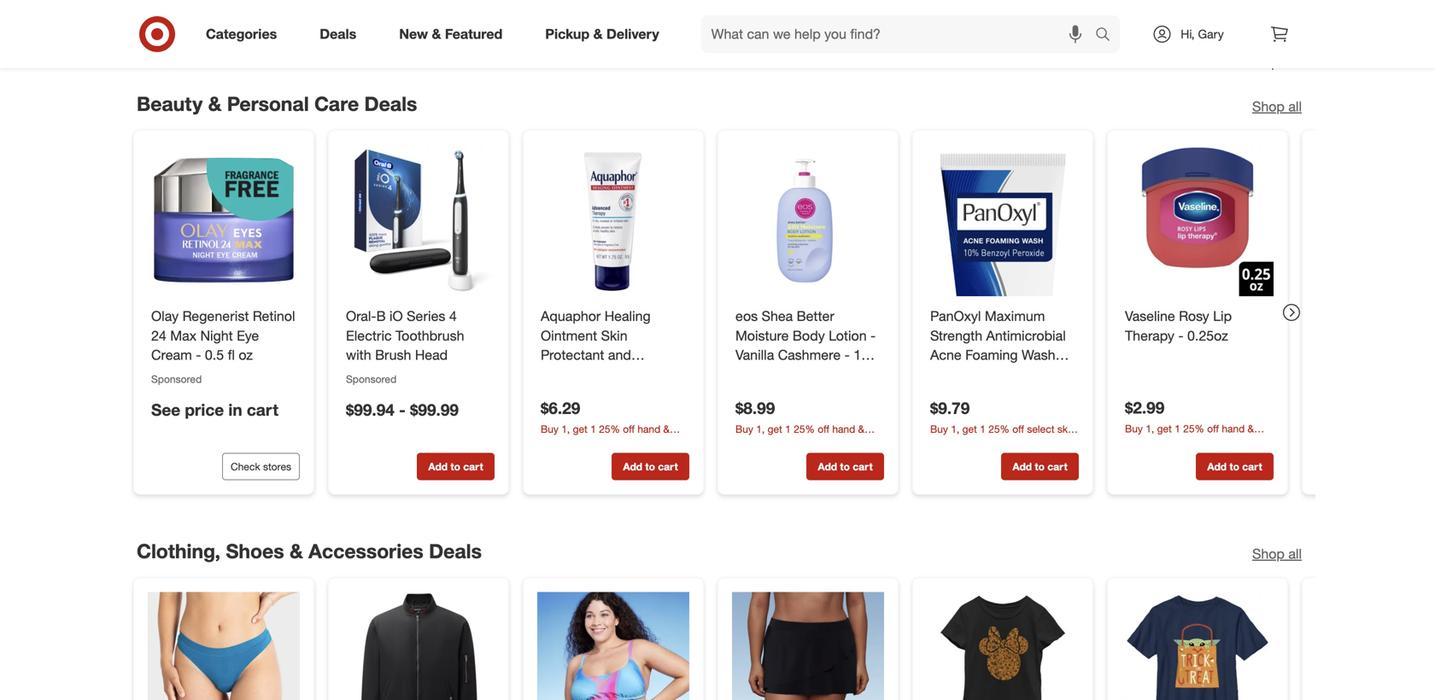 Task type: describe. For each thing, give the bounding box(es) containing it.
- inside olay regenerist retinol 24 max night eye cream - 0.5 fl oz
[[196, 347, 201, 364]]

24
[[151, 328, 166, 344]]

25% for $2.99
[[1183, 423, 1204, 435]]

peroxide
[[930, 406, 984, 422]]

for for $9.79
[[930, 367, 947, 383]]

to for $2.99
[[1230, 461, 1239, 473]]

wash
[[1022, 347, 1055, 364]]

eos shea better moisture body lotion - vanilla cashmere - 16 fl oz
[[735, 308, 880, 383]]

buy for $9.79
[[930, 423, 948, 436]]

and inside panoxyl maximum strength antimicrobial acne foaming wash for face, chest and back with 10% benzoyl peroxide - unscented - 5.5oz
[[1027, 367, 1050, 383]]

10%
[[994, 386, 1022, 403]]

$9.79
[[930, 399, 970, 418]]

fl inside olay regenerist retinol 24 max night eye cream - 0.5 fl oz
[[228, 347, 235, 364]]

hi, gary
[[1181, 26, 1224, 41]]

1 add to cart from the left
[[428, 461, 483, 473]]

$99.99
[[410, 400, 459, 420]]

shop for beauty & personal care deals
[[1252, 98, 1285, 115]]

moisture
[[735, 328, 789, 344]]

1 for $8.99
[[785, 423, 791, 436]]

all for clothing, shoes & accessories deals
[[1288, 546, 1302, 563]]

back
[[930, 386, 961, 403]]

check stores button
[[222, 453, 300, 481]]

night
[[200, 328, 233, 344]]

buy 1, get 1 25% off hand & body lotion button for $2.99
[[1125, 422, 1274, 450]]

$99.94
[[346, 400, 395, 420]]

to for $6.29
[[645, 461, 655, 473]]

b
[[376, 308, 386, 325]]

- right peroxide
[[988, 406, 993, 422]]

aquaphor healing ointment skin protectant and moisturizer for dry and cracked skin unscented - 1.75oz
[[541, 308, 681, 422]]

with inside panoxyl maximum strength antimicrobial acne foaming wash for face, chest and back with 10% benzoyl peroxide - unscented - 5.5oz
[[965, 386, 990, 403]]

16
[[854, 347, 869, 364]]

- right $99.94
[[399, 400, 406, 420]]

body for $2.99
[[1125, 437, 1148, 450]]

pickup & delivery link
[[531, 15, 681, 53]]

2 horizontal spatial sponsored
[[1265, 57, 1315, 70]]

25% for $9.79
[[988, 423, 1010, 436]]

lotion for $6.29
[[567, 438, 592, 451]]

deals link
[[305, 15, 378, 53]]

- up skin
[[1068, 406, 1073, 422]]

unscented inside panoxyl maximum strength antimicrobial acne foaming wash for face, chest and back with 10% benzoyl peroxide - unscented - 5.5oz
[[997, 406, 1064, 422]]

sponsored for $99.94 - $99.99
[[346, 373, 397, 386]]

beauty & personal care deals
[[137, 92, 417, 116]]

off for $6.29
[[623, 423, 635, 436]]

panoxyl maximum strength antimicrobial acne foaming wash for face, chest and back with 10% benzoyl peroxide - unscented - 5.5oz
[[930, 308, 1075, 442]]

$8.99
[[735, 399, 775, 418]]

25% for $8.99
[[794, 423, 815, 436]]

delivery
[[607, 26, 659, 42]]

eos
[[735, 308, 758, 325]]

check stores
[[231, 461, 291, 473]]

deals for care
[[364, 92, 417, 116]]

accessories
[[309, 540, 423, 564]]

stores
[[263, 461, 291, 473]]

protectant
[[541, 347, 604, 364]]

add to cart for $6.29
[[623, 461, 678, 473]]

1, for $8.99
[[756, 423, 765, 436]]

1 for $9.79
[[980, 423, 986, 436]]

see
[[151, 400, 180, 420]]

olay regenerist retinol 24 max night eye cream - 0.5 fl oz
[[151, 308, 295, 364]]

oral-b io series 4 electric toothbrush with brush head
[[346, 308, 464, 364]]

body for $6.29
[[541, 438, 564, 451]]

shop all for beauty & personal care deals
[[1252, 98, 1302, 115]]

lotion
[[829, 328, 867, 344]]

add for $2.99
[[1207, 461, 1227, 473]]

$6.29 buy 1, get 1 25% off hand & body lotion
[[541, 399, 670, 451]]

aquaphor healing ointment skin protectant and moisturizer for dry and cracked skin unscented - 1.75oz link
[[541, 307, 686, 422]]

unscented inside the aquaphor healing ointment skin protectant and moisturizer for dry and cracked skin unscented - 1.75oz
[[541, 406, 608, 422]]

- inside vaseline rosy lip therapy -  0.25oz
[[1178, 328, 1184, 344]]

shop all link for beauty & personal care deals
[[1252, 97, 1302, 116]]

maximum
[[985, 308, 1045, 325]]

head
[[415, 347, 448, 364]]

1 for $2.99
[[1175, 423, 1180, 435]]

pickup
[[545, 26, 590, 42]]

face,
[[950, 367, 983, 383]]

cream
[[151, 347, 192, 364]]

$6.29
[[541, 399, 580, 418]]

aquaphor
[[541, 308, 601, 325]]

5.5oz
[[930, 425, 963, 442]]

1, for $9.79
[[951, 423, 959, 436]]

get for $2.99
[[1157, 423, 1172, 435]]

add for $6.29
[[623, 461, 642, 473]]

vanilla
[[735, 347, 774, 364]]

acne
[[930, 347, 962, 364]]

1 vertical spatial skin
[[596, 386, 622, 403]]

with inside 'oral-b io series 4 electric toothbrush with brush head'
[[346, 347, 371, 364]]

buy 1, get 1 25% off hand & body lotion button for $6.29
[[541, 422, 689, 451]]

to for $9.79
[[1035, 461, 1045, 473]]

chest
[[987, 367, 1023, 383]]

to for $8.99
[[840, 461, 850, 473]]

1.75oz
[[620, 406, 661, 422]]

brush
[[375, 347, 411, 364]]

personal
[[227, 92, 309, 116]]

0 horizontal spatial deals
[[320, 26, 356, 42]]

buy for $8.99
[[735, 423, 753, 436]]

4
[[449, 308, 457, 325]]

price
[[185, 400, 224, 420]]

- left 16
[[844, 347, 850, 364]]

off for $8.99
[[818, 423, 829, 436]]

oral-
[[346, 308, 376, 325]]

lotion for $8.99
[[762, 438, 787, 451]]

vaseline rosy lip therapy -  0.25oz
[[1125, 308, 1232, 344]]

1 horizontal spatial and
[[658, 367, 681, 383]]

lip
[[1213, 308, 1232, 325]]

buy for $6.29
[[541, 423, 559, 436]]

dry
[[632, 367, 654, 383]]

lotion for $2.99
[[1151, 437, 1176, 450]]

buy 1, get 1 25% off select skin care brands button
[[930, 422, 1079, 451]]

$9.79 buy 1, get 1 25% off select skin care brands
[[930, 399, 1076, 451]]

add to cart for $9.79
[[1013, 461, 1067, 473]]

new & featured
[[399, 26, 503, 42]]

0 vertical spatial skin
[[601, 328, 627, 344]]

series
[[407, 308, 445, 325]]

foaming
[[965, 347, 1018, 364]]

strength
[[930, 328, 982, 344]]

antimicrobial
[[986, 328, 1066, 344]]

beauty
[[137, 92, 203, 116]]

rosy
[[1179, 308, 1209, 325]]

hi,
[[1181, 26, 1195, 41]]

$8.99 buy 1, get 1 25% off hand & body lotion
[[735, 399, 865, 451]]

featured
[[445, 26, 503, 42]]

buy for $2.99
[[1125, 423, 1143, 435]]

pickup & delivery
[[545, 26, 659, 42]]

shop all for clothing, shoes & accessories deals
[[1252, 546, 1302, 563]]

cart for $9.79
[[1047, 461, 1067, 473]]

check
[[231, 461, 260, 473]]

add for $8.99
[[818, 461, 837, 473]]



Task type: locate. For each thing, give the bounding box(es) containing it.
shop all link for clothing, shoes & accessories deals
[[1252, 545, 1302, 564]]

1 horizontal spatial body
[[735, 438, 759, 451]]

add to cart button for $6.29
[[612, 453, 689, 481]]

0 horizontal spatial with
[[346, 347, 371, 364]]

0 horizontal spatial fl
[[228, 347, 235, 364]]

for
[[612, 367, 629, 383], [930, 367, 947, 383]]

gary
[[1198, 26, 1224, 41]]

oz inside eos shea better moisture body lotion - vanilla cashmere - 16 fl oz
[[735, 367, 750, 383]]

5 add to cart from the left
[[1207, 461, 1262, 473]]

1, down '$6.29'
[[561, 423, 570, 436]]

& inside $2.99 buy 1, get 1 25% off hand & body lotion
[[1248, 423, 1254, 435]]

to down $99.99
[[451, 461, 460, 473]]

1, inside $8.99 buy 1, get 1 25% off hand & body lotion
[[756, 423, 765, 436]]

1 unscented from the left
[[541, 406, 608, 422]]

4 add from the left
[[1013, 461, 1032, 473]]

and down wash
[[1027, 367, 1050, 383]]

off for $2.99
[[1207, 423, 1219, 435]]

1 horizontal spatial sponsored
[[346, 373, 397, 386]]

1 horizontal spatial fl
[[873, 347, 880, 364]]

1
[[1175, 423, 1180, 435], [590, 423, 596, 436], [785, 423, 791, 436], [980, 423, 986, 436]]

add to cart button down $8.99 buy 1, get 1 25% off hand & body lotion
[[806, 453, 884, 481]]

add to cart button for $9.79
[[1001, 453, 1079, 481]]

lotion down $8.99
[[762, 438, 787, 451]]

1 shop from the top
[[1252, 98, 1285, 115]]

body down '$6.29'
[[541, 438, 564, 451]]

body inside $2.99 buy 1, get 1 25% off hand & body lotion
[[1125, 437, 1148, 450]]

boy's star wars the mandalorian halloween grogu trick or treat bag t-shirt image
[[1122, 592, 1274, 700], [1122, 592, 1274, 700]]

brands
[[953, 438, 985, 451]]

buy 1, get 1 25% off hand & body lotion button down '$6.29'
[[541, 422, 689, 451]]

healing
[[605, 308, 651, 325]]

5 to from the left
[[1230, 461, 1239, 473]]

oral-b io series 4 electric toothbrush with brush head image
[[343, 144, 495, 297], [343, 144, 495, 297]]

retinol
[[253, 308, 295, 325]]

advertisement element
[[120, 0, 1315, 57]]

1, down $2.99
[[1146, 423, 1154, 435]]

in
[[228, 400, 242, 420]]

2 shop all link from the top
[[1252, 545, 1302, 564]]

2 to from the left
[[645, 461, 655, 473]]

panoxyl maximum strength antimicrobial acne foaming wash for face, chest and back with 10% benzoyl peroxide - unscented - 5.5oz image
[[927, 144, 1079, 297], [927, 144, 1079, 297]]

body inside $8.99 buy 1, get 1 25% off hand & body lotion
[[735, 438, 759, 451]]

1 all from the top
[[1288, 98, 1302, 115]]

1 vertical spatial all
[[1288, 546, 1302, 563]]

lotion
[[1151, 437, 1176, 450], [567, 438, 592, 451], [762, 438, 787, 451]]

panoxyl maximum strength antimicrobial acne foaming wash for face, chest and back with 10% benzoyl peroxide - unscented - 5.5oz link
[[930, 307, 1075, 442]]

shop
[[1252, 98, 1285, 115], [1252, 546, 1285, 563]]

get down '$6.29'
[[573, 423, 588, 436]]

1 for from the left
[[612, 367, 629, 383]]

saalt leak proof period underwear light absorbency - super soft modal comfort thong image
[[148, 592, 300, 700], [148, 592, 300, 700]]

0 vertical spatial shop
[[1252, 98, 1285, 115]]

shea
[[762, 308, 793, 325]]

aquaphor healing ointment skin protectant and moisturizer for dry and cracked skin unscented - 1.75oz image
[[537, 144, 689, 297], [537, 144, 689, 297]]

vaseline rosy lip therapy -  0.25oz image
[[1122, 144, 1274, 297], [1122, 144, 1274, 297]]

buy inside $9.79 buy 1, get 1 25% off select skin care brands
[[930, 423, 948, 436]]

hand for $6.29
[[638, 423, 660, 436]]

body for $8.99
[[735, 438, 759, 451]]

add down '$6.29 buy 1, get 1 25% off hand & body lotion'
[[623, 461, 642, 473]]

better
[[797, 308, 834, 325]]

2 horizontal spatial lotion
[[1151, 437, 1176, 450]]

add to cart button
[[417, 453, 495, 481], [612, 453, 689, 481], [806, 453, 884, 481], [1001, 453, 1079, 481], [1196, 453, 1274, 481]]

care
[[314, 92, 359, 116]]

to down $2.99 buy 1, get 1 25% off hand & body lotion
[[1230, 461, 1239, 473]]

olay regenerist retinol 24 max night eye cream - 0.5 fl oz link
[[151, 307, 296, 365]]

1, for $2.99
[[1146, 423, 1154, 435]]

eos shea better moisture body lotion - vanilla cashmere - 16 fl oz link
[[735, 307, 881, 383]]

2 add to cart from the left
[[623, 461, 678, 473]]

clothing, shoes & accessories deals
[[137, 540, 482, 564]]

for up "back"
[[930, 367, 947, 383]]

1 vertical spatial shop all
[[1252, 546, 1302, 563]]

2 add to cart button from the left
[[612, 453, 689, 481]]

1 horizontal spatial unscented
[[997, 406, 1064, 422]]

0 horizontal spatial for
[[612, 367, 629, 383]]

4 to from the left
[[1035, 461, 1045, 473]]

cart for $2.99
[[1242, 461, 1262, 473]]

get inside $8.99 buy 1, get 1 25% off hand & body lotion
[[768, 423, 782, 436]]

2 add from the left
[[623, 461, 642, 473]]

2 fl from the left
[[873, 347, 880, 364]]

2 vertical spatial deals
[[429, 540, 482, 564]]

cart
[[247, 400, 278, 420], [463, 461, 483, 473], [658, 461, 678, 473], [853, 461, 873, 473], [1047, 461, 1067, 473], [1242, 461, 1262, 473]]

fl inside eos shea better moisture body lotion - vanilla cashmere - 16 fl oz
[[873, 347, 880, 364]]

1 shop all link from the top
[[1252, 97, 1302, 116]]

- right the lotion
[[870, 328, 876, 344]]

2 shop from the top
[[1252, 546, 1285, 563]]

2 horizontal spatial deals
[[429, 540, 482, 564]]

toothbrush
[[396, 328, 464, 344]]

- inside the aquaphor healing ointment skin protectant and moisturizer for dry and cracked skin unscented - 1.75oz
[[611, 406, 617, 422]]

0 horizontal spatial and
[[608, 347, 631, 364]]

add to cart down select
[[1013, 461, 1067, 473]]

categories
[[206, 26, 277, 42]]

electric
[[346, 328, 392, 344]]

skin down healing
[[601, 328, 627, 344]]

1 horizontal spatial for
[[930, 367, 947, 383]]

to down select
[[1035, 461, 1045, 473]]

add down $2.99 buy 1, get 1 25% off hand & body lotion
[[1207, 461, 1227, 473]]

add to cart button for $8.99
[[806, 453, 884, 481]]

25% inside $9.79 buy 1, get 1 25% off select skin care brands
[[988, 423, 1010, 436]]

to
[[451, 461, 460, 473], [645, 461, 655, 473], [840, 461, 850, 473], [1035, 461, 1045, 473], [1230, 461, 1239, 473]]

add to cart button down 1.75oz
[[612, 453, 689, 481]]

25% for $6.29
[[599, 423, 620, 436]]

for inside the aquaphor healing ointment skin protectant and moisturizer for dry and cracked skin unscented - 1.75oz
[[612, 367, 629, 383]]

1 horizontal spatial oz
[[735, 367, 750, 383]]

1 vertical spatial oz
[[735, 367, 750, 383]]

add to cart button for $2.99
[[1196, 453, 1274, 481]]

unscented up select
[[997, 406, 1064, 422]]

olay regenerist retinol 24 max night eye cream - 0.5 fl oz image
[[148, 144, 300, 297], [148, 144, 300, 297]]

5 add to cart button from the left
[[1196, 453, 1274, 481]]

&
[[432, 26, 441, 42], [593, 26, 603, 42], [208, 92, 222, 116], [1248, 423, 1254, 435], [663, 423, 670, 436], [858, 423, 865, 436], [290, 540, 303, 564]]

get down $2.99
[[1157, 423, 1172, 435]]

for for $6.29
[[612, 367, 629, 383]]

and down healing
[[608, 347, 631, 364]]

2 horizontal spatial buy 1, get 1 25% off hand & body lotion button
[[1125, 422, 1274, 450]]

1 vertical spatial shop all link
[[1252, 545, 1302, 564]]

2 shop all from the top
[[1252, 546, 1302, 563]]

buy 1, get 1 25% off hand & body lotion button down $8.99
[[735, 422, 884, 451]]

buy up care
[[930, 423, 948, 436]]

body down $8.99
[[735, 438, 759, 451]]

add to cart down 1.75oz
[[623, 461, 678, 473]]

1, down $8.99
[[756, 423, 765, 436]]

5 add from the left
[[1207, 461, 1227, 473]]

girl's minnie mouse halloween disney minnie mouse silhouette filled t-shirt image
[[927, 592, 1079, 700], [927, 592, 1079, 700]]

add to cart button down select
[[1001, 453, 1079, 481]]

unscented
[[541, 406, 608, 422], [997, 406, 1064, 422]]

0 horizontal spatial lotion
[[567, 438, 592, 451]]

with down face,
[[965, 386, 990, 403]]

new
[[399, 26, 428, 42]]

- down "rosy"
[[1178, 328, 1184, 344]]

oz inside olay regenerist retinol 24 max night eye cream - 0.5 fl oz
[[239, 347, 253, 364]]

eye
[[237, 328, 259, 344]]

sponsored
[[1265, 57, 1315, 70], [151, 373, 202, 386], [346, 373, 397, 386]]

cart for $8.99
[[853, 461, 873, 473]]

1 inside '$6.29 buy 1, get 1 25% off hand & body lotion'
[[590, 423, 596, 436]]

1 horizontal spatial lotion
[[762, 438, 787, 451]]

eos shea better moisture body lotion - vanilla cashmere - 16 fl oz image
[[732, 144, 884, 297], [732, 144, 884, 297]]

0 horizontal spatial hand
[[638, 423, 660, 436]]

add to cart button down $99.99
[[417, 453, 495, 481]]

3 add to cart from the left
[[818, 461, 873, 473]]

add to cart button down $2.99 buy 1, get 1 25% off hand & body lotion
[[1196, 453, 1274, 481]]

off for $9.79
[[1012, 423, 1024, 436]]

oz down 'vanilla' at the right
[[735, 367, 750, 383]]

1, inside $2.99 buy 1, get 1 25% off hand & body lotion
[[1146, 423, 1154, 435]]

0 vertical spatial shop all
[[1252, 98, 1302, 115]]

0.25oz
[[1187, 328, 1228, 344]]

hand inside '$6.29 buy 1, get 1 25% off hand & body lotion'
[[638, 423, 660, 436]]

1,
[[1146, 423, 1154, 435], [561, 423, 570, 436], [756, 423, 765, 436], [951, 423, 959, 436]]

get inside $9.79 buy 1, get 1 25% off select skin care brands
[[962, 423, 977, 436]]

off
[[1207, 423, 1219, 435], [623, 423, 635, 436], [818, 423, 829, 436], [1012, 423, 1024, 436]]

shop all
[[1252, 98, 1302, 115], [1252, 546, 1302, 563]]

& inside $8.99 buy 1, get 1 25% off hand & body lotion
[[858, 423, 865, 436]]

and right the dry
[[658, 367, 681, 383]]

get for $8.99
[[768, 423, 782, 436]]

get for $9.79
[[962, 423, 977, 436]]

unscented down cracked
[[541, 406, 608, 422]]

with
[[346, 347, 371, 364], [965, 386, 990, 403]]

$99.94 - $99.99
[[346, 400, 459, 420]]

skin
[[1057, 423, 1076, 436]]

hand for $8.99
[[832, 423, 855, 436]]

vaseline
[[1125, 308, 1175, 325]]

1 inside $2.99 buy 1, get 1 25% off hand & body lotion
[[1175, 423, 1180, 435]]

off inside $9.79 buy 1, get 1 25% off select skin care brands
[[1012, 423, 1024, 436]]

buy inside $2.99 buy 1, get 1 25% off hand & body lotion
[[1125, 423, 1143, 435]]

add to cart down $2.99 buy 1, get 1 25% off hand & body lotion
[[1207, 461, 1262, 473]]

0 vertical spatial deals
[[320, 26, 356, 42]]

women's tunnel front bralette bikini top - wild fable™ blue marble print image
[[537, 592, 689, 700], [537, 592, 689, 700]]

add to cart
[[428, 461, 483, 473], [623, 461, 678, 473], [818, 461, 873, 473], [1013, 461, 1067, 473], [1207, 461, 1262, 473]]

1 shop all from the top
[[1252, 98, 1302, 115]]

25%
[[1183, 423, 1204, 435], [599, 423, 620, 436], [794, 423, 815, 436], [988, 423, 1010, 436]]

off inside $2.99 buy 1, get 1 25% off hand & body lotion
[[1207, 423, 1219, 435]]

sponsored for see price in cart
[[151, 373, 202, 386]]

fl
[[228, 347, 235, 364], [873, 347, 880, 364]]

deals
[[320, 26, 356, 42], [364, 92, 417, 116], [429, 540, 482, 564]]

buy 1, get 1 25% off hand & body lotion button for $8.99
[[735, 422, 884, 451]]

add to cart down $8.99 buy 1, get 1 25% off hand & body lotion
[[818, 461, 873, 473]]

shop for clothing, shoes & accessories deals
[[1252, 546, 1285, 563]]

categories link
[[191, 15, 298, 53]]

care
[[930, 438, 950, 451]]

1 inside $9.79 buy 1, get 1 25% off select skin care brands
[[980, 423, 986, 436]]

buy down '$6.29'
[[541, 423, 559, 436]]

all for beauty & personal care deals
[[1288, 98, 1302, 115]]

2 horizontal spatial body
[[1125, 437, 1148, 450]]

skin up 1.75oz
[[596, 386, 622, 403]]

get inside '$6.29 buy 1, get 1 25% off hand & body lotion'
[[573, 423, 588, 436]]

0.5
[[205, 347, 224, 364]]

3 add to cart button from the left
[[806, 453, 884, 481]]

What can we help you find? suggestions appear below search field
[[701, 15, 1099, 53]]

cracked
[[541, 386, 592, 403]]

shoes
[[226, 540, 284, 564]]

for inside panoxyl maximum strength antimicrobial acne foaming wash for face, chest and back with 10% benzoyl peroxide - unscented - 5.5oz
[[930, 367, 947, 383]]

2 all from the top
[[1288, 546, 1302, 563]]

2 unscented from the left
[[997, 406, 1064, 422]]

0 horizontal spatial oz
[[239, 347, 253, 364]]

fl right 0.5
[[228, 347, 235, 364]]

off inside '$6.29 buy 1, get 1 25% off hand & body lotion'
[[623, 423, 635, 436]]

lotion down $2.99
[[1151, 437, 1176, 450]]

1, inside '$6.29 buy 1, get 1 25% off hand & body lotion'
[[561, 423, 570, 436]]

4 add to cart button from the left
[[1001, 453, 1079, 481]]

deals for accessories
[[429, 540, 482, 564]]

to down $8.99 buy 1, get 1 25% off hand & body lotion
[[840, 461, 850, 473]]

1 vertical spatial with
[[965, 386, 990, 403]]

0 horizontal spatial unscented
[[541, 406, 608, 422]]

0 horizontal spatial buy 1, get 1 25% off hand & body lotion button
[[541, 422, 689, 451]]

and
[[608, 347, 631, 364], [658, 367, 681, 383], [1027, 367, 1050, 383]]

- left 0.5
[[196, 347, 201, 364]]

select
[[1027, 423, 1055, 436]]

25% inside '$6.29 buy 1, get 1 25% off hand & body lotion'
[[599, 423, 620, 436]]

shop all link
[[1252, 97, 1302, 116], [1252, 545, 1302, 564]]

1 add from the left
[[428, 461, 448, 473]]

2 horizontal spatial hand
[[1222, 423, 1245, 435]]

1 inside $8.99 buy 1, get 1 25% off hand & body lotion
[[785, 423, 791, 436]]

buy down $2.99
[[1125, 423, 1143, 435]]

oz
[[239, 347, 253, 364], [735, 367, 750, 383]]

1 add to cart button from the left
[[417, 453, 495, 481]]

add to cart for $8.99
[[818, 461, 873, 473]]

lotion down '$6.29'
[[567, 438, 592, 451]]

women's upf 50 shaping swim skirt - aqua green® black image
[[732, 592, 884, 700], [732, 592, 884, 700]]

with down electric
[[346, 347, 371, 364]]

add for $9.79
[[1013, 461, 1032, 473]]

2 horizontal spatial and
[[1027, 367, 1050, 383]]

lotion inside $8.99 buy 1, get 1 25% off hand & body lotion
[[762, 438, 787, 451]]

add down $8.99 buy 1, get 1 25% off hand & body lotion
[[818, 461, 837, 473]]

0 horizontal spatial sponsored
[[151, 373, 202, 386]]

get inside $2.99 buy 1, get 1 25% off hand & body lotion
[[1157, 423, 1172, 435]]

benzoyl
[[1026, 386, 1075, 403]]

0 vertical spatial oz
[[239, 347, 253, 364]]

25% inside $2.99 buy 1, get 1 25% off hand & body lotion
[[1183, 423, 1204, 435]]

0 horizontal spatial body
[[541, 438, 564, 451]]

max
[[170, 328, 196, 344]]

1 vertical spatial shop
[[1252, 546, 1285, 563]]

1, for $6.29
[[561, 423, 570, 436]]

3 add from the left
[[818, 461, 837, 473]]

1, down peroxide
[[951, 423, 959, 436]]

1 to from the left
[[451, 461, 460, 473]]

0 vertical spatial all
[[1288, 98, 1302, 115]]

add down buy 1, get 1 25% off select skin care brands button
[[1013, 461, 1032, 473]]

0 vertical spatial shop all link
[[1252, 97, 1302, 116]]

cart for $6.29
[[658, 461, 678, 473]]

body
[[793, 328, 825, 344]]

get down $8.99
[[768, 423, 782, 436]]

panoxyl
[[930, 308, 981, 325]]

to down 1.75oz
[[645, 461, 655, 473]]

$2.99
[[1125, 398, 1165, 418]]

lotion inside '$6.29 buy 1, get 1 25% off hand & body lotion'
[[567, 438, 592, 451]]

3 to from the left
[[840, 461, 850, 473]]

& inside '$6.29 buy 1, get 1 25% off hand & body lotion'
[[663, 423, 670, 436]]

body inside '$6.29 buy 1, get 1 25% off hand & body lotion'
[[541, 438, 564, 451]]

1 vertical spatial deals
[[364, 92, 417, 116]]

moisturizer
[[541, 367, 608, 383]]

hand inside $8.99 buy 1, get 1 25% off hand & body lotion
[[832, 423, 855, 436]]

get up brands
[[962, 423, 977, 436]]

buy inside '$6.29 buy 1, get 1 25% off hand & body lotion'
[[541, 423, 559, 436]]

oz down eye
[[239, 347, 253, 364]]

ointment
[[541, 328, 597, 344]]

1 horizontal spatial deals
[[364, 92, 417, 116]]

2 for from the left
[[930, 367, 947, 383]]

1 horizontal spatial with
[[965, 386, 990, 403]]

-
[[870, 328, 876, 344], [1178, 328, 1184, 344], [196, 347, 201, 364], [844, 347, 850, 364], [399, 400, 406, 420], [611, 406, 617, 422], [988, 406, 993, 422], [1068, 406, 1073, 422]]

regenerist
[[182, 308, 249, 325]]

cashmere
[[778, 347, 841, 364]]

all
[[1288, 98, 1302, 115], [1288, 546, 1302, 563]]

lotion inside $2.99 buy 1, get 1 25% off hand & body lotion
[[1151, 437, 1176, 450]]

buy 1, get 1 25% off hand & body lotion button down $2.99
[[1125, 422, 1274, 450]]

add to cart for $2.99
[[1207, 461, 1262, 473]]

for left the dry
[[612, 367, 629, 383]]

alpine swiss damon mens bomber jacket lightweight flight jacket windbreaker casual softshell coat image
[[343, 592, 495, 700], [343, 592, 495, 700]]

search button
[[1087, 15, 1128, 56]]

1 for $6.29
[[590, 423, 596, 436]]

1, inside $9.79 buy 1, get 1 25% off select skin care brands
[[951, 423, 959, 436]]

search
[[1087, 27, 1128, 44]]

vaseline rosy lip therapy -  0.25oz link
[[1125, 307, 1270, 346]]

hand inside $2.99 buy 1, get 1 25% off hand & body lotion
[[1222, 423, 1245, 435]]

add down $99.99
[[428, 461, 448, 473]]

1 horizontal spatial buy 1, get 1 25% off hand & body lotion button
[[735, 422, 884, 451]]

add to cart down $99.99
[[428, 461, 483, 473]]

1 fl from the left
[[228, 347, 235, 364]]

fl right 16
[[873, 347, 880, 364]]

get for $6.29
[[573, 423, 588, 436]]

off inside $8.99 buy 1, get 1 25% off hand & body lotion
[[818, 423, 829, 436]]

new & featured link
[[385, 15, 524, 53]]

25% inside $8.99 buy 1, get 1 25% off hand & body lotion
[[794, 423, 815, 436]]

buy inside $8.99 buy 1, get 1 25% off hand & body lotion
[[735, 423, 753, 436]]

4 add to cart from the left
[[1013, 461, 1067, 473]]

buy down $8.99
[[735, 423, 753, 436]]

0 vertical spatial with
[[346, 347, 371, 364]]

body down $2.99
[[1125, 437, 1148, 450]]

clothing,
[[137, 540, 220, 564]]

hand for $2.99
[[1222, 423, 1245, 435]]

- left 1.75oz
[[611, 406, 617, 422]]

1 horizontal spatial hand
[[832, 423, 855, 436]]



Task type: vqa. For each thing, say whether or not it's contained in the screenshot.
the bottom Outdoor
no



